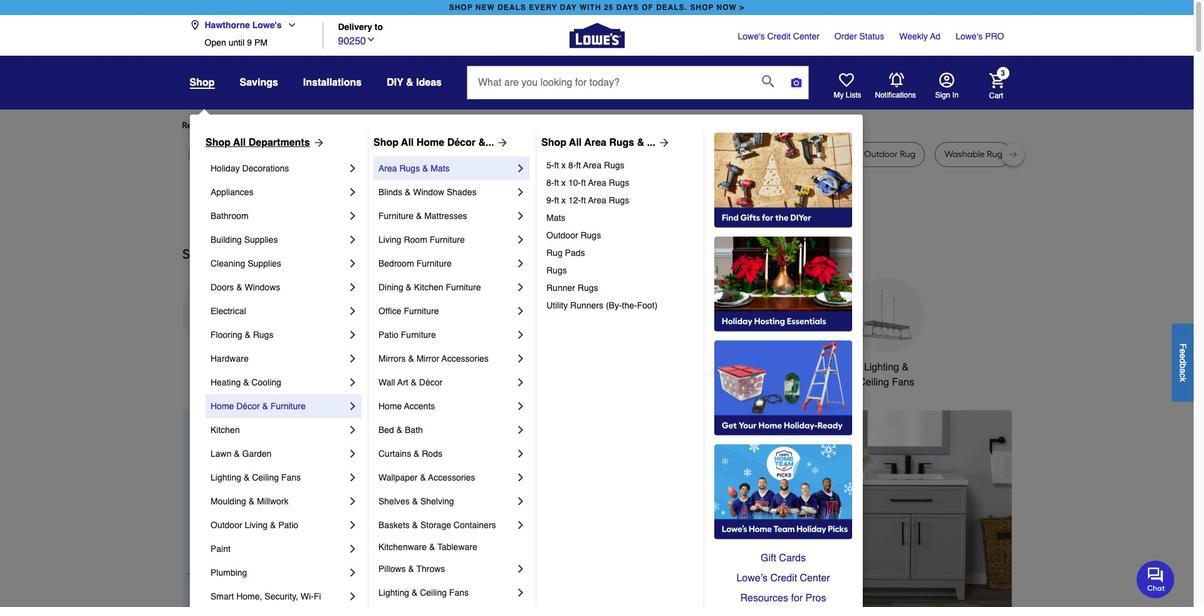 Task type: describe. For each thing, give the bounding box(es) containing it.
living room furniture link
[[378, 228, 514, 252]]

hardware link
[[211, 347, 347, 371]]

smart for smart home, security, wi-fi
[[211, 592, 234, 602]]

flooring & rugs link
[[211, 323, 347, 347]]

rugs up mats link
[[609, 196, 629, 206]]

paint link
[[211, 538, 347, 561]]

shop all area rugs & ... link
[[541, 135, 670, 150]]

hawthorne lowe's
[[205, 20, 282, 30]]

lowe's wishes you and your family a happy hanukkah. image
[[182, 200, 1012, 231]]

& inside "link"
[[397, 425, 402, 436]]

roth for area
[[538, 149, 556, 160]]

find gifts for the diyer. image
[[714, 133, 852, 228]]

status
[[859, 31, 884, 41]]

lowe's pro link
[[956, 30, 1004, 43]]

more
[[321, 120, 341, 131]]

0 vertical spatial appliances
[[211, 187, 253, 197]]

1 vertical spatial fans
[[281, 473, 301, 483]]

shop all home décor &... link
[[373, 135, 509, 150]]

arrow right image for shop all departments
[[310, 137, 325, 149]]

chevron right image for "lawn & garden" link
[[347, 448, 359, 461]]

0 horizontal spatial bathroom
[[211, 211, 249, 221]]

2 shop from the left
[[690, 3, 714, 12]]

rugs up 5-ft x 8-ft area rugs link
[[609, 137, 634, 149]]

chevron right image for hardware link
[[347, 353, 359, 365]]

9-ft x 12-ft area rugs
[[546, 196, 629, 206]]

search image
[[762, 75, 774, 88]]

room
[[404, 235, 427, 245]]

storage
[[420, 521, 451, 531]]

furniture & mattresses
[[378, 211, 467, 221]]

chevron right image for appliances
[[347, 186, 359, 199]]

chevron right image for bed & bath
[[514, 424, 527, 437]]

open until 9 pm
[[205, 38, 268, 48]]

ft left 10-
[[554, 178, 559, 188]]

gift cards link
[[714, 549, 852, 569]]

allen for allen and roth rug
[[624, 149, 643, 160]]

area rugs & mats
[[378, 164, 450, 174]]

camera image
[[790, 76, 803, 89]]

0 vertical spatial kitchen
[[414, 283, 443, 293]]

allen for allen and roth area rug
[[498, 149, 517, 160]]

8 rug from the left
[[900, 149, 916, 160]]

order status
[[835, 31, 884, 41]]

furniture up bedroom furniture link
[[430, 235, 465, 245]]

lowe's pro
[[956, 31, 1004, 41]]

resources for pros link
[[714, 589, 852, 608]]

6 rug from the left
[[684, 149, 699, 160]]

lowe's inside button
[[252, 20, 282, 30]]

wall art & décor
[[378, 378, 443, 388]]

weekly ad link
[[899, 30, 941, 43]]

and for allen and roth rug
[[645, 149, 661, 160]]

0 horizontal spatial 8-
[[546, 178, 554, 188]]

& inside 'link'
[[416, 211, 422, 221]]

chevron right image for building supplies
[[347, 234, 359, 246]]

outdoor living & patio
[[211, 521, 298, 531]]

washable area rug
[[728, 149, 807, 160]]

office furniture
[[378, 306, 439, 316]]

appliances button
[[182, 278, 257, 375]]

lowe's home improvement logo image
[[569, 8, 624, 63]]

lowe's credit center
[[738, 31, 820, 41]]

5-ft x 8-ft area rugs link
[[546, 157, 695, 174]]

4 rug from the left
[[341, 149, 357, 160]]

fi
[[314, 592, 321, 602]]

area for 5-ft x 8-ft area rugs
[[583, 160, 602, 170]]

cooling
[[252, 378, 281, 388]]

furniture down dining & kitchen furniture
[[404, 306, 439, 316]]

lawn & garden
[[211, 449, 272, 459]]

area inside shop all area rugs & ... link
[[584, 137, 606, 149]]

rugs link
[[546, 262, 695, 279]]

lowe's home improvement account image
[[939, 73, 954, 88]]

pads
[[565, 248, 585, 258]]

bath
[[405, 425, 423, 436]]

wallpaper & accessories
[[378, 473, 475, 483]]

chevron right image for wallpaper & accessories
[[514, 472, 527, 484]]

furniture inside 'link'
[[378, 211, 414, 221]]

pro
[[985, 31, 1004, 41]]

0 vertical spatial patio
[[378, 330, 398, 340]]

office furniture link
[[378, 300, 514, 323]]

hardware
[[211, 354, 249, 364]]

lighting & ceiling fans for the bottom lighting & ceiling fans link
[[378, 588, 469, 598]]

dining & kitchen furniture
[[378, 283, 481, 293]]

smart home, security, wi-fi
[[211, 592, 321, 602]]

accents
[[404, 402, 435, 412]]

ceiling inside button
[[859, 377, 889, 388]]

3
[[1001, 69, 1005, 78]]

scroll to item #4 image
[[734, 606, 767, 608]]

&...
[[478, 137, 494, 149]]

pillows
[[378, 565, 406, 575]]

ad
[[930, 31, 941, 41]]

shop for shop all departments
[[206, 137, 231, 149]]

foot)
[[637, 301, 658, 311]]

1 horizontal spatial 8-
[[568, 160, 576, 170]]

delivery
[[338, 22, 372, 32]]

doors & windows link
[[211, 276, 347, 300]]

every
[[529, 3, 557, 12]]

window
[[413, 187, 444, 197]]

9 rug from the left
[[987, 149, 1003, 160]]

rugs up hardware link
[[253, 330, 273, 340]]

home décor & furniture
[[211, 402, 306, 412]]

8-ft x 10-ft area rugs link
[[546, 174, 695, 192]]

location image
[[190, 20, 200, 30]]

you for more suggestions for you
[[407, 120, 422, 131]]

furniture up kitchen link
[[271, 402, 306, 412]]

holiday
[[211, 164, 240, 174]]

ft down 5-ft x 8-ft area rugs
[[581, 178, 586, 188]]

heating
[[211, 378, 241, 388]]

lists
[[846, 91, 861, 100]]

rugs down 5-ft x 8-ft area rugs link
[[609, 178, 629, 188]]

delivery to
[[338, 22, 383, 32]]

c
[[1178, 373, 1188, 378]]

area for 9-ft x 12-ft area rugs
[[588, 196, 606, 206]]

wallpaper
[[378, 473, 418, 483]]

flooring
[[211, 330, 242, 340]]

up to 40 percent off select vanities. plus, get free local delivery on select vanities. image
[[404, 410, 1012, 608]]

arrow right image for shop all area rugs & ...
[[655, 137, 670, 149]]

5-
[[546, 160, 554, 170]]

area for 8-ft x 10-ft area rugs
[[588, 178, 606, 188]]

wall art & décor link
[[378, 371, 514, 395]]

mirror
[[416, 354, 439, 364]]

chevron right image for mirrors & mirror accessories link
[[514, 353, 527, 365]]

furniture up dining & kitchen furniture
[[417, 259, 452, 269]]

the-
[[622, 301, 637, 311]]

curtains
[[378, 449, 411, 459]]

cart
[[989, 91, 1003, 100]]

pm
[[254, 38, 268, 48]]

bathroom button
[[658, 278, 733, 375]]

ft left 12-
[[554, 196, 559, 206]]

1 rug from the left
[[198, 149, 213, 160]]

x for 10-
[[562, 178, 566, 188]]

chevron right image for patio furniture
[[514, 329, 527, 342]]

credit for lowe's
[[770, 573, 797, 585]]

security,
[[265, 592, 298, 602]]

doors
[[211, 283, 234, 293]]

rugs up runners
[[578, 283, 598, 293]]

home accents
[[378, 402, 435, 412]]

supplies for building supplies
[[244, 235, 278, 245]]

shop for shop all area rugs & ...
[[541, 137, 566, 149]]

bedroom furniture link
[[378, 252, 514, 276]]

fans inside button
[[892, 377, 914, 388]]

new
[[476, 3, 495, 12]]

center for lowe's credit center
[[793, 31, 820, 41]]

home décor & furniture link
[[211, 395, 347, 419]]

blinds
[[378, 187, 402, 197]]

outdoor rugs link
[[546, 227, 695, 244]]

0 horizontal spatial patio
[[278, 521, 298, 531]]

chevron right image for outdoor living & patio
[[347, 519, 359, 532]]

recommended
[[182, 120, 242, 131]]

1 area from the left
[[320, 149, 339, 160]]

lowe's for lowe's pro
[[956, 31, 983, 41]]

chevron right image for heating & cooling
[[347, 377, 359, 389]]

mats link
[[546, 209, 695, 227]]

chevron right image for dining & kitchen furniture link
[[514, 281, 527, 294]]

bed
[[378, 425, 394, 436]]

accessories inside 'wallpaper & accessories' link
[[428, 473, 475, 483]]

chevron right image for bedroom furniture link
[[514, 258, 527, 270]]

my lists link
[[834, 73, 861, 100]]

1 vertical spatial lighting
[[211, 473, 241, 483]]

f e e d b a c k
[[1178, 344, 1188, 382]]



Task type: vqa. For each thing, say whether or not it's contained in the screenshot.
Brickyard
no



Task type: locate. For each thing, give the bounding box(es) containing it.
0 vertical spatial lighting & ceiling fans link
[[211, 466, 347, 490]]

décor down mirrors & mirror accessories
[[419, 378, 443, 388]]

1 horizontal spatial lighting & ceiling fans link
[[378, 582, 514, 605]]

1 horizontal spatial for
[[394, 120, 406, 131]]

x left 12-
[[562, 196, 566, 206]]

shop button
[[190, 76, 215, 89]]

2 horizontal spatial for
[[791, 593, 803, 605]]

0 horizontal spatial outdoor
[[211, 521, 242, 531]]

1 horizontal spatial living
[[378, 235, 401, 245]]

0 vertical spatial accessories
[[442, 354, 489, 364]]

outdoor for outdoor living & patio
[[211, 521, 242, 531]]

bathroom
[[211, 211, 249, 221], [674, 362, 718, 373]]

ft down 8-ft x 10-ft area rugs
[[581, 196, 586, 206]]

2 allen from the left
[[624, 149, 643, 160]]

2 vertical spatial x
[[562, 196, 566, 206]]

chevron right image for baskets & storage containers
[[514, 519, 527, 532]]

3 area from the left
[[771, 149, 790, 160]]

deals
[[498, 3, 526, 12]]

pillows & throws
[[378, 565, 445, 575]]

ft up 10-
[[576, 160, 581, 170]]

0 horizontal spatial shop
[[206, 137, 231, 149]]

1 vertical spatial supplies
[[248, 259, 281, 269]]

1 vertical spatial decorations
[[383, 377, 437, 388]]

area down furniture
[[378, 164, 397, 174]]

2 horizontal spatial décor
[[447, 137, 476, 149]]

decorations down christmas on the bottom left of the page
[[383, 377, 437, 388]]

arrow right image inside shop all departments link
[[310, 137, 325, 149]]

credit for lowe's
[[767, 31, 791, 41]]

heating & cooling link
[[211, 371, 347, 395]]

area down 8-ft x 10-ft area rugs
[[588, 196, 606, 206]]

chevron right image for electrical
[[347, 305, 359, 318]]

chevron right image for paint link
[[347, 543, 359, 556]]

0 horizontal spatial lighting
[[211, 473, 241, 483]]

appliances down holiday
[[211, 187, 253, 197]]

kitchen left faucets
[[469, 362, 503, 373]]

0 horizontal spatial all
[[233, 137, 246, 149]]

2 horizontal spatial lowe's
[[956, 31, 983, 41]]

smart inside button
[[763, 362, 790, 373]]

ft
[[554, 160, 559, 170], [576, 160, 581, 170], [554, 178, 559, 188], [581, 178, 586, 188], [554, 196, 559, 206], [581, 196, 586, 206]]

kitchen down the bedroom furniture
[[414, 283, 443, 293]]

shop 25 days of deals by category image
[[182, 244, 1012, 265]]

1 you from the left
[[296, 120, 311, 131]]

all for area
[[569, 137, 582, 149]]

1 horizontal spatial outdoor
[[546, 231, 578, 241]]

containers
[[454, 521, 496, 531]]

living down the moulding & millwork
[[245, 521, 268, 531]]

2 horizontal spatial ceiling
[[859, 377, 889, 388]]

rugs down furniture
[[399, 164, 420, 174]]

supplies up cleaning supplies
[[244, 235, 278, 245]]

2 vertical spatial lighting & ceiling fans
[[378, 588, 469, 598]]

decorations for holiday
[[242, 164, 289, 174]]

0 vertical spatial smart
[[763, 362, 790, 373]]

smart inside 'link'
[[211, 592, 234, 602]]

0 horizontal spatial allen
[[498, 149, 517, 160]]

lowe's down the >
[[738, 31, 765, 41]]

8- up 10-
[[568, 160, 576, 170]]

chevron right image for flooring & rugs link
[[347, 329, 359, 342]]

1 horizontal spatial bathroom
[[674, 362, 718, 373]]

for for searches
[[283, 120, 294, 131]]

lighting inside button
[[864, 362, 899, 373]]

3 x from the top
[[562, 196, 566, 206]]

2 horizontal spatial shop
[[541, 137, 566, 149]]

lowe's up pm
[[252, 20, 282, 30]]

building supplies
[[211, 235, 278, 245]]

1 horizontal spatial and
[[645, 149, 661, 160]]

0 vertical spatial living
[[378, 235, 401, 245]]

shop new deals every day with 25 days of deals. shop now > link
[[447, 0, 747, 15]]

7 rug from the left
[[792, 149, 807, 160]]

décor for &
[[419, 378, 443, 388]]

accessories inside mirrors & mirror accessories link
[[442, 354, 489, 364]]

2 vertical spatial kitchen
[[211, 425, 240, 436]]

doors & windows
[[211, 283, 280, 293]]

allen and roth area rug
[[498, 149, 595, 160]]

in
[[952, 91, 959, 100]]

holiday hosting essentials. image
[[714, 237, 852, 332]]

lowe's credit center
[[737, 573, 830, 585]]

furniture
[[386, 149, 421, 160]]

0 vertical spatial credit
[[767, 31, 791, 41]]

1 x from the top
[[562, 160, 566, 170]]

arrow right image inside shop all home décor &... link
[[494, 137, 509, 149]]

utility
[[546, 301, 568, 311]]

2 horizontal spatial lighting
[[864, 362, 899, 373]]

deals.
[[656, 3, 688, 12]]

shop up the 5x8
[[206, 137, 231, 149]]

chevron right image
[[514, 186, 527, 199], [347, 210, 359, 222], [514, 258, 527, 270], [347, 281, 359, 294], [514, 281, 527, 294], [347, 329, 359, 342], [347, 353, 359, 365], [514, 353, 527, 365], [514, 377, 527, 389], [347, 400, 359, 413], [514, 400, 527, 413], [347, 448, 359, 461], [347, 472, 359, 484], [347, 496, 359, 508], [347, 543, 359, 556], [514, 563, 527, 576], [347, 567, 359, 580], [514, 587, 527, 600], [347, 591, 359, 603]]

credit up resources for pros 'link'
[[770, 573, 797, 585]]

2 all from the left
[[401, 137, 414, 149]]

2 and from the left
[[645, 149, 661, 160]]

chevron right image for wall art & décor link
[[514, 377, 527, 389]]

1 vertical spatial outdoor
[[211, 521, 242, 531]]

christmas decorations button
[[373, 278, 448, 390]]

chevron right image for furniture & mattresses
[[514, 210, 527, 222]]

0 horizontal spatial washable
[[728, 149, 769, 160]]

2 shop from the left
[[373, 137, 399, 149]]

resources
[[740, 593, 788, 605]]

lowe's for lowe's credit center
[[738, 31, 765, 41]]

shop all departments
[[206, 137, 310, 149]]

0 horizontal spatial fans
[[281, 473, 301, 483]]

cards
[[779, 553, 806, 565]]

e up d
[[1178, 349, 1188, 354]]

area up 8-ft x 10-ft area rugs
[[583, 160, 602, 170]]

1 horizontal spatial lighting & ceiling fans
[[378, 588, 469, 598]]

1 horizontal spatial area
[[558, 149, 577, 160]]

1 washable from the left
[[728, 149, 769, 160]]

lighting & ceiling fans for leftmost lighting & ceiling fans link
[[211, 473, 301, 483]]

e up b
[[1178, 354, 1188, 359]]

x right 5-
[[562, 160, 566, 170]]

ideas
[[416, 77, 442, 88]]

1 vertical spatial ceiling
[[252, 473, 279, 483]]

1 vertical spatial center
[[800, 573, 830, 585]]

shop
[[206, 137, 231, 149], [373, 137, 399, 149], [541, 137, 566, 149]]

1 vertical spatial lighting & ceiling fans link
[[378, 582, 514, 605]]

outdoor for outdoor rugs
[[546, 231, 578, 241]]

smart home button
[[754, 278, 829, 375]]

all up furniture
[[401, 137, 414, 149]]

2 area from the left
[[558, 149, 577, 160]]

x
[[562, 160, 566, 170], [562, 178, 566, 188], [562, 196, 566, 206]]

lowe's credit center link
[[714, 569, 852, 589]]

chevron right image for curtains & rods
[[514, 448, 527, 461]]

1 horizontal spatial mats
[[546, 213, 565, 223]]

patio down office
[[378, 330, 398, 340]]

0 vertical spatial fans
[[892, 377, 914, 388]]

outdoor
[[864, 149, 898, 160]]

0 vertical spatial lighting & ceiling fans
[[859, 362, 914, 388]]

None search field
[[467, 66, 809, 111]]

x left 10-
[[562, 178, 566, 188]]

kitchen inside button
[[469, 362, 503, 373]]

chevron right image for blinds & window shades link
[[514, 186, 527, 199]]

lowe's
[[737, 573, 768, 585]]

area inside 5-ft x 8-ft area rugs link
[[583, 160, 602, 170]]

outdoor up rug pads
[[546, 231, 578, 241]]

0 vertical spatial decorations
[[242, 164, 289, 174]]

order
[[835, 31, 857, 41]]

for up furniture
[[394, 120, 406, 131]]

0 horizontal spatial lighting & ceiling fans
[[211, 473, 301, 483]]

1 roth from the left
[[538, 149, 556, 160]]

8-
[[568, 160, 576, 170], [546, 178, 554, 188]]

chevron right image for holiday decorations
[[347, 162, 359, 175]]

shop for shop all home décor &...
[[373, 137, 399, 149]]

living room furniture
[[378, 235, 465, 245]]

area down recommended searches for you 'heading'
[[584, 137, 606, 149]]

living inside outdoor living & patio link
[[245, 521, 268, 531]]

desk
[[450, 149, 469, 160]]

chat invite button image
[[1137, 561, 1175, 599]]

1 horizontal spatial decorations
[[383, 377, 437, 388]]

0 horizontal spatial and
[[519, 149, 536, 160]]

1 horizontal spatial washable
[[944, 149, 985, 160]]

0 vertical spatial décor
[[447, 137, 476, 149]]

0 horizontal spatial kitchen
[[211, 425, 240, 436]]

chevron right image for home accents link
[[514, 400, 527, 413]]

home accents link
[[378, 395, 514, 419]]

chevron right image for kitchen
[[347, 424, 359, 437]]

2 roth from the left
[[664, 149, 682, 160]]

décor down heating & cooling
[[236, 402, 260, 412]]

0 horizontal spatial smart
[[211, 592, 234, 602]]

weekly ad
[[899, 31, 941, 41]]

0 vertical spatial x
[[562, 160, 566, 170]]

0 vertical spatial ceiling
[[859, 377, 889, 388]]

decorations inside button
[[383, 377, 437, 388]]

furniture up mirror
[[401, 330, 436, 340]]

recommended searches for you
[[182, 120, 311, 131]]

patio
[[378, 330, 398, 340], [278, 521, 298, 531]]

x for 8-
[[562, 160, 566, 170]]

furniture down blinds
[[378, 211, 414, 221]]

0 horizontal spatial ceiling
[[252, 473, 279, 483]]

kitchenware
[[378, 543, 427, 553]]

you inside 'link'
[[407, 120, 422, 131]]

chevron right image for shelves & shelving
[[514, 496, 527, 508]]

furniture
[[378, 211, 414, 221], [430, 235, 465, 245], [417, 259, 452, 269], [446, 283, 481, 293], [404, 306, 439, 316], [401, 330, 436, 340], [271, 402, 306, 412]]

3 all from the left
[[569, 137, 582, 149]]

kitchen for kitchen
[[211, 425, 240, 436]]

0 vertical spatial lighting
[[864, 362, 899, 373]]

1 vertical spatial accessories
[[428, 473, 475, 483]]

1 allen from the left
[[498, 149, 517, 160]]

allen up 8-ft x 10-ft area rugs link
[[624, 149, 643, 160]]

patio furniture
[[378, 330, 436, 340]]

credit up search image
[[767, 31, 791, 41]]

lowe's home improvement lists image
[[839, 73, 854, 88]]

lowe's left pro
[[956, 31, 983, 41]]

chevron right image for office furniture
[[514, 305, 527, 318]]

roth for rug
[[664, 149, 682, 160]]

smart for smart home
[[763, 362, 790, 373]]

mats inside the area rugs & mats link
[[431, 164, 450, 174]]

lighting & ceiling fans link up millwork
[[211, 466, 347, 490]]

décor up the desk
[[447, 137, 476, 149]]

shop left now
[[690, 3, 714, 12]]

chevron right image for doors & windows link on the left top of the page
[[347, 281, 359, 294]]

9-ft x 12-ft area rugs link
[[546, 192, 695, 209]]

and for allen and roth area rug
[[519, 149, 536, 160]]

center left order
[[793, 31, 820, 41]]

0 horizontal spatial lowe's
[[252, 20, 282, 30]]

2 vertical spatial ceiling
[[420, 588, 447, 598]]

wi-
[[301, 592, 314, 602]]

outdoor down moulding
[[211, 521, 242, 531]]

dining
[[378, 283, 403, 293]]

shelving
[[420, 497, 454, 507]]

recommended searches for you heading
[[182, 120, 1012, 132]]

chevron right image for home décor & furniture link
[[347, 400, 359, 413]]

shop left 'new'
[[449, 3, 473, 12]]

5 rug from the left
[[579, 149, 595, 160]]

cleaning supplies
[[211, 259, 281, 269]]

2 vertical spatial fans
[[449, 588, 469, 598]]

kitchenware & tableware
[[378, 543, 477, 553]]

all down recommended searches for you
[[233, 137, 246, 149]]

chevron down image
[[282, 20, 297, 30]]

for up "departments"
[[283, 120, 294, 131]]

&
[[406, 77, 413, 88], [637, 137, 644, 149], [422, 164, 428, 174], [405, 187, 411, 197], [416, 211, 422, 221], [236, 283, 242, 293], [406, 283, 412, 293], [245, 330, 251, 340], [408, 354, 414, 364], [902, 362, 909, 373], [243, 378, 249, 388], [411, 378, 417, 388], [262, 402, 268, 412], [397, 425, 402, 436], [234, 449, 240, 459], [414, 449, 419, 459], [244, 473, 250, 483], [420, 473, 426, 483], [249, 497, 254, 507], [412, 497, 418, 507], [270, 521, 276, 531], [412, 521, 418, 531], [429, 543, 435, 553], [408, 565, 414, 575], [412, 588, 418, 598]]

center for lowe's credit center
[[800, 573, 830, 585]]

lowe's home team holiday picks. image
[[714, 445, 852, 540]]

1 e from the top
[[1178, 349, 1188, 354]]

supplies up windows on the left top of page
[[248, 259, 281, 269]]

for for suggestions
[[394, 120, 406, 131]]

center
[[793, 31, 820, 41], [800, 573, 830, 585]]

shop all area rugs & ...
[[541, 137, 655, 149]]

1 vertical spatial bathroom
[[674, 362, 718, 373]]

chevron right image
[[347, 162, 359, 175], [514, 162, 527, 175], [347, 186, 359, 199], [514, 210, 527, 222], [347, 234, 359, 246], [514, 234, 527, 246], [347, 258, 359, 270], [347, 305, 359, 318], [514, 305, 527, 318], [514, 329, 527, 342], [347, 377, 359, 389], [347, 424, 359, 437], [514, 424, 527, 437], [514, 448, 527, 461], [514, 472, 527, 484], [514, 496, 527, 508], [347, 519, 359, 532], [514, 519, 527, 532]]

0 horizontal spatial shop
[[449, 3, 473, 12]]

departments
[[249, 137, 310, 149]]

accessories up the shelves & shelving link
[[428, 473, 475, 483]]

chevron right image for living room furniture
[[514, 234, 527, 246]]

shop up allen and roth area rug
[[541, 137, 566, 149]]

2 vertical spatial décor
[[236, 402, 260, 412]]

christmas
[[388, 362, 433, 373]]

you for recommended searches for you
[[296, 120, 311, 131]]

chevron right image for cleaning supplies
[[347, 258, 359, 270]]

1 horizontal spatial roth
[[664, 149, 682, 160]]

for left pros
[[791, 593, 803, 605]]

lighting & ceiling fans inside lighting & ceiling fans button
[[859, 362, 914, 388]]

chevron down image
[[366, 34, 376, 44]]

diy
[[387, 77, 403, 88]]

hawthorne lowe's button
[[190, 13, 302, 38]]

runner rugs
[[546, 283, 598, 293]]

decorations for christmas
[[383, 377, 437, 388]]

shop all departments link
[[206, 135, 325, 150]]

chevron right image for moulding & millwork link
[[347, 496, 359, 508]]

all up 5-ft x 8-ft area rugs
[[569, 137, 582, 149]]

2 rug from the left
[[258, 149, 274, 160]]

0 vertical spatial bathroom
[[211, 211, 249, 221]]

2 horizontal spatial lighting & ceiling fans
[[859, 362, 914, 388]]

0 horizontal spatial you
[[296, 120, 311, 131]]

0 horizontal spatial mats
[[431, 164, 450, 174]]

shop
[[190, 77, 215, 88]]

washable for washable rug
[[944, 149, 985, 160]]

chevron right image for pillows & throws link
[[514, 563, 527, 576]]

installations button
[[303, 71, 362, 94]]

chevron right image for bathroom link in the top left of the page
[[347, 210, 359, 222]]

living inside "living room furniture" link
[[378, 235, 401, 245]]

you left more
[[296, 120, 311, 131]]

8- up 9-
[[546, 178, 554, 188]]

Search Query text field
[[467, 66, 752, 99]]

kitchen for kitchen faucets
[[469, 362, 503, 373]]

0 horizontal spatial roth
[[538, 149, 556, 160]]

kitchen
[[414, 283, 443, 293], [469, 362, 503, 373], [211, 425, 240, 436]]

appliances inside button
[[195, 362, 244, 373]]

0 horizontal spatial décor
[[236, 402, 260, 412]]

2 x from the top
[[562, 178, 566, 188]]

lighting & ceiling fans link down throws
[[378, 582, 514, 605]]

building
[[211, 235, 242, 245]]

patio down moulding & millwork link
[[278, 521, 298, 531]]

diy & ideas button
[[387, 71, 442, 94]]

chevron right image for area rugs & mats
[[514, 162, 527, 175]]

1 all from the left
[[233, 137, 246, 149]]

mats up blinds & window shades link
[[431, 164, 450, 174]]

1 shop from the left
[[206, 137, 231, 149]]

shop down more suggestions for you 'link'
[[373, 137, 399, 149]]

1 vertical spatial patio
[[278, 521, 298, 531]]

home inside button
[[793, 362, 819, 373]]

washable for washable area rug
[[728, 149, 769, 160]]

1 vertical spatial appliances
[[195, 362, 244, 373]]

1 horizontal spatial ceiling
[[420, 588, 447, 598]]

all for departments
[[233, 137, 246, 149]]

1 horizontal spatial patio
[[378, 330, 398, 340]]

chevron right image for smart home, security, wi-fi 'link'
[[347, 591, 359, 603]]

1 vertical spatial mats
[[546, 213, 565, 223]]

1 horizontal spatial shop
[[373, 137, 399, 149]]

2 horizontal spatial all
[[569, 137, 582, 149]]

5-ft x 8-ft area rugs
[[546, 160, 624, 170]]

arrow right image inside shop all area rugs & ... link
[[655, 137, 670, 149]]

1 and from the left
[[519, 149, 536, 160]]

my lists
[[834, 91, 861, 100]]

0 horizontal spatial decorations
[[242, 164, 289, 174]]

3 shop from the left
[[541, 137, 566, 149]]

rug pads link
[[546, 244, 695, 262]]

...
[[647, 137, 655, 149]]

area inside 8-ft x 10-ft area rugs link
[[588, 178, 606, 188]]

90250
[[338, 35, 366, 47]]

get your home holiday-ready. image
[[714, 341, 852, 436]]

with
[[580, 3, 601, 12]]

1 horizontal spatial shop
[[690, 3, 714, 12]]

1 horizontal spatial lowe's
[[738, 31, 765, 41]]

lighting & ceiling fans
[[859, 362, 914, 388], [211, 473, 301, 483], [378, 588, 469, 598]]

center up pros
[[800, 573, 830, 585]]

accessories up wall art & décor link
[[442, 354, 489, 364]]

(by-
[[606, 301, 622, 311]]

furniture down bedroom furniture link
[[446, 283, 481, 293]]

1 vertical spatial kitchen
[[469, 362, 503, 373]]

1 horizontal spatial you
[[407, 120, 422, 131]]

rugs
[[609, 137, 634, 149], [604, 160, 624, 170], [399, 164, 420, 174], [609, 178, 629, 188], [609, 196, 629, 206], [581, 231, 601, 241], [546, 266, 567, 276], [578, 283, 598, 293], [253, 330, 273, 340]]

arrow left image
[[415, 520, 428, 533]]

1 vertical spatial smart
[[211, 592, 234, 602]]

office
[[378, 306, 401, 316]]

ft down allen and roth area rug
[[554, 160, 559, 170]]

mirrors & mirror accessories link
[[378, 347, 514, 371]]

bedroom
[[378, 259, 414, 269]]

area up the "9-ft x 12-ft area rugs"
[[588, 178, 606, 188]]

lowe's home improvement notification center image
[[889, 73, 904, 88]]

appliances up heating
[[195, 362, 244, 373]]

mats down 9-
[[546, 213, 565, 223]]

allen right the desk
[[498, 149, 517, 160]]

pros
[[806, 593, 826, 605]]

1 horizontal spatial allen
[[624, 149, 643, 160]]

2 vertical spatial lighting
[[378, 588, 409, 598]]

runner
[[546, 283, 575, 293]]

lowe's home improvement cart image
[[989, 73, 1004, 88]]

rug rug
[[258, 149, 291, 160]]

rugs up 8-ft x 10-ft area rugs link
[[604, 160, 624, 170]]

1 shop from the left
[[449, 3, 473, 12]]

roth up 5-
[[538, 149, 556, 160]]

supplies for cleaning supplies
[[248, 259, 281, 269]]

decorations down rug rug
[[242, 164, 289, 174]]

5x8
[[215, 149, 229, 160]]

living up bedroom
[[378, 235, 401, 245]]

arrow right image for shop all home décor &...
[[494, 137, 509, 149]]

0 vertical spatial mats
[[431, 164, 450, 174]]

all for home
[[401, 137, 414, 149]]

1 horizontal spatial décor
[[419, 378, 443, 388]]

1 horizontal spatial fans
[[449, 588, 469, 598]]

2 e from the top
[[1178, 354, 1188, 359]]

now
[[717, 3, 737, 12]]

1 vertical spatial living
[[245, 521, 268, 531]]

bathroom inside button
[[674, 362, 718, 373]]

mats inside mats link
[[546, 213, 565, 223]]

appliances link
[[211, 180, 347, 204]]

k
[[1178, 378, 1188, 382]]

1 vertical spatial credit
[[770, 573, 797, 585]]

kitchen up lawn
[[211, 425, 240, 436]]

25 days of deals. don't miss deals every day. same-day delivery on in-stock orders placed by 2 p m. image
[[182, 410, 384, 608]]

0 vertical spatial supplies
[[244, 235, 278, 245]]

1 horizontal spatial kitchen
[[414, 283, 443, 293]]

rugs down rug
[[546, 266, 567, 276]]

f
[[1178, 344, 1188, 349]]

hawthorne
[[205, 20, 250, 30]]

2 you from the left
[[407, 120, 422, 131]]

rugs up 'shop 25 days of deals by category' image at top
[[581, 231, 601, 241]]

you up shop all home décor &...
[[407, 120, 422, 131]]

décor for home
[[447, 137, 476, 149]]

1 horizontal spatial smart
[[763, 362, 790, 373]]

outdoor
[[546, 231, 578, 241], [211, 521, 242, 531]]

2 washable from the left
[[944, 149, 985, 160]]

>
[[740, 3, 745, 12]]

roth up 8-ft x 10-ft area rugs link
[[664, 149, 682, 160]]

3 rug from the left
[[276, 149, 291, 160]]

1 vertical spatial x
[[562, 178, 566, 188]]

art
[[397, 378, 408, 388]]

arrow right image
[[310, 137, 325, 149], [494, 137, 509, 149], [655, 137, 670, 149], [989, 520, 1001, 533]]

0 horizontal spatial living
[[245, 521, 268, 531]]

chevron right image for plumbing 'link'
[[347, 567, 359, 580]]

x for 12-
[[562, 196, 566, 206]]

2 horizontal spatial area
[[771, 149, 790, 160]]

0 horizontal spatial lighting & ceiling fans link
[[211, 466, 347, 490]]

area inside 9-ft x 12-ft area rugs link
[[588, 196, 606, 206]]

0 horizontal spatial for
[[283, 120, 294, 131]]

2 horizontal spatial kitchen
[[469, 362, 503, 373]]



